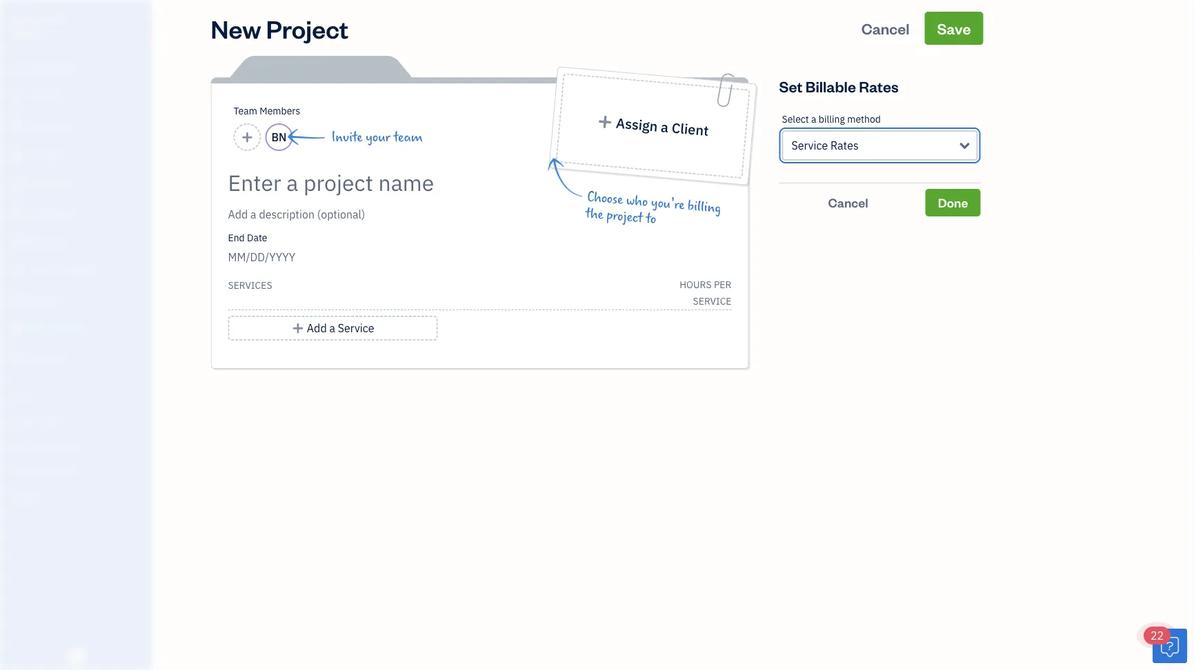 Task type: describe. For each thing, give the bounding box(es) containing it.
add
[[307, 321, 327, 336]]

project
[[266, 12, 349, 45]]

save button
[[925, 12, 984, 45]]

team
[[394, 130, 423, 145]]

owner
[[11, 27, 38, 39]]

0 vertical spatial members
[[260, 105, 300, 117]]

items and services link
[[3, 434, 148, 458]]

team members inside the main element
[[10, 414, 70, 426]]

payment image
[[9, 177, 26, 191]]

1 horizontal spatial team
[[234, 105, 257, 117]]

services inside the main element
[[50, 440, 83, 451]]

Billing Method field
[[782, 130, 978, 161]]

client
[[671, 119, 710, 140]]

report image
[[9, 351, 26, 365]]

nelson
[[11, 13, 43, 26]]

date
[[247, 232, 267, 244]]

done button
[[926, 189, 981, 217]]

new project
[[211, 12, 349, 45]]

select a billing method
[[782, 113, 881, 126]]

resource center badge image
[[1153, 629, 1188, 664]]

Project Name text field
[[228, 169, 608, 197]]

chart image
[[9, 322, 26, 336]]

0 vertical spatial billing
[[819, 113, 845, 126]]

22
[[1151, 629, 1164, 644]]

bank
[[10, 465, 30, 477]]

apps link
[[3, 383, 148, 407]]

billing inside choose who you're billing the project to
[[687, 198, 722, 216]]

assign a client
[[616, 114, 710, 140]]

set
[[779, 76, 803, 96]]

team inside the main element
[[10, 414, 32, 426]]

service inside button
[[338, 321, 374, 336]]

1 horizontal spatial team members
[[234, 105, 300, 117]]

settings
[[10, 491, 42, 502]]

estimate image
[[9, 119, 26, 133]]

assign
[[616, 114, 659, 135]]

22 button
[[1144, 627, 1188, 664]]

items
[[10, 440, 32, 451]]

hours
[[680, 278, 712, 291]]

service
[[693, 295, 732, 308]]

set billable rates
[[779, 76, 899, 96]]

your
[[366, 130, 391, 145]]

project image
[[9, 235, 26, 249]]

a for assign
[[660, 118, 670, 136]]

save
[[937, 18, 971, 38]]

choose who you're billing the project to
[[585, 190, 722, 227]]



Task type: locate. For each thing, give the bounding box(es) containing it.
freshbooks image
[[65, 649, 87, 665]]

billing right you're
[[687, 198, 722, 216]]

2 horizontal spatial a
[[812, 113, 817, 126]]

billing up service rates
[[819, 113, 845, 126]]

team up items
[[10, 414, 32, 426]]

0 horizontal spatial team
[[10, 414, 32, 426]]

apps
[[10, 389, 31, 400]]

llc
[[45, 13, 63, 26]]

bank connections link
[[3, 460, 148, 484]]

1 vertical spatial billing
[[687, 198, 722, 216]]

0 vertical spatial team
[[234, 105, 257, 117]]

team members
[[234, 105, 300, 117], [10, 414, 70, 426]]

service
[[792, 138, 828, 153], [338, 321, 374, 336]]

service rates
[[792, 138, 859, 153]]

project
[[606, 208, 644, 226]]

0 vertical spatial service
[[792, 138, 828, 153]]

and
[[33, 440, 48, 451]]

1 vertical spatial cancel
[[828, 195, 869, 211]]

rates
[[859, 76, 899, 96], [831, 138, 859, 153]]

rates inside field
[[831, 138, 859, 153]]

members up items and services
[[34, 414, 70, 426]]

cancel
[[862, 18, 910, 38], [828, 195, 869, 211]]

plus image
[[292, 320, 304, 337]]

choose
[[587, 190, 624, 208]]

dashboard image
[[9, 61, 26, 75]]

1 horizontal spatial service
[[792, 138, 828, 153]]

1 vertical spatial members
[[34, 414, 70, 426]]

0 vertical spatial cancel button
[[849, 12, 922, 45]]

services right and
[[50, 440, 83, 451]]

rates up method on the right top
[[859, 76, 899, 96]]

timer image
[[9, 264, 26, 278]]

1 vertical spatial cancel button
[[779, 189, 918, 217]]

members
[[260, 105, 300, 117], [34, 414, 70, 426]]

0 vertical spatial team members
[[234, 105, 300, 117]]

assign a client button
[[556, 73, 751, 179]]

0 vertical spatial services
[[228, 279, 272, 292]]

cancel button down service rates
[[779, 189, 918, 217]]

items and services
[[10, 440, 83, 451]]

billing
[[819, 113, 845, 126], [687, 198, 722, 216]]

1 horizontal spatial rates
[[859, 76, 899, 96]]

0 horizontal spatial members
[[34, 414, 70, 426]]

service right add
[[338, 321, 374, 336]]

team up "add team member" image
[[234, 105, 257, 117]]

1 horizontal spatial services
[[228, 279, 272, 292]]

0 horizontal spatial team members
[[10, 414, 70, 426]]

0 horizontal spatial services
[[50, 440, 83, 451]]

0 vertical spatial cancel
[[862, 18, 910, 38]]

bn
[[272, 130, 287, 145]]

service down "select"
[[792, 138, 828, 153]]

expense image
[[9, 206, 26, 220]]

method
[[848, 113, 881, 126]]

a right add
[[329, 321, 335, 336]]

0 vertical spatial rates
[[859, 76, 899, 96]]

1 horizontal spatial billing
[[819, 113, 845, 126]]

plus image
[[597, 114, 614, 129]]

settings link
[[3, 485, 148, 509]]

hours per service
[[680, 278, 732, 308]]

1 horizontal spatial members
[[260, 105, 300, 117]]

End date in  format text field
[[228, 250, 480, 265]]

members inside team members link
[[34, 414, 70, 426]]

0 horizontal spatial service
[[338, 321, 374, 336]]

0 horizontal spatial a
[[329, 321, 335, 336]]

team
[[234, 105, 257, 117], [10, 414, 32, 426]]

team members up and
[[10, 414, 70, 426]]

new
[[211, 12, 261, 45]]

who
[[626, 193, 649, 210]]

select
[[782, 113, 809, 126]]

add a service button
[[228, 316, 438, 341]]

per
[[714, 278, 732, 291]]

nelson llc owner
[[11, 13, 63, 39]]

main element
[[0, 0, 186, 671]]

connections
[[32, 465, 81, 477]]

you're
[[651, 195, 686, 213]]

1 vertical spatial team
[[10, 414, 32, 426]]

members up bn
[[260, 105, 300, 117]]

invite your team
[[332, 130, 423, 145]]

the
[[585, 206, 604, 223]]

done
[[938, 195, 969, 211]]

a right "select"
[[812, 113, 817, 126]]

0 horizontal spatial billing
[[687, 198, 722, 216]]

invoice image
[[9, 148, 26, 162]]

a for add
[[329, 321, 335, 336]]

a
[[812, 113, 817, 126], [660, 118, 670, 136], [329, 321, 335, 336]]

services
[[228, 279, 272, 292], [50, 440, 83, 451]]

Project Description text field
[[228, 206, 608, 223]]

add team member image
[[241, 129, 254, 146]]

a for select
[[812, 113, 817, 126]]

money image
[[9, 293, 26, 307]]

team members link
[[3, 409, 148, 433]]

invite
[[332, 130, 363, 145]]

end
[[228, 232, 245, 244]]

end date
[[228, 232, 267, 244]]

a inside assign a client
[[660, 118, 670, 136]]

1 vertical spatial rates
[[831, 138, 859, 153]]

1 vertical spatial team members
[[10, 414, 70, 426]]

client image
[[9, 90, 26, 104]]

cancel button left save 'button'
[[849, 12, 922, 45]]

0 horizontal spatial rates
[[831, 138, 859, 153]]

services down end date
[[228, 279, 272, 292]]

to
[[646, 211, 657, 227]]

rates down select a billing method
[[831, 138, 859, 153]]

cancel button
[[849, 12, 922, 45], [779, 189, 918, 217]]

1 vertical spatial service
[[338, 321, 374, 336]]

cancel left save
[[862, 18, 910, 38]]

service inside field
[[792, 138, 828, 153]]

cancel down service rates
[[828, 195, 869, 211]]

team members up bn
[[234, 105, 300, 117]]

bank connections
[[10, 465, 81, 477]]

add a service
[[307, 321, 374, 336]]

a left client
[[660, 118, 670, 136]]

1 vertical spatial services
[[50, 440, 83, 451]]

1 horizontal spatial a
[[660, 118, 670, 136]]

billable
[[806, 76, 856, 96]]

select a billing method element
[[779, 103, 981, 184]]



Task type: vqa. For each thing, say whether or not it's contained in the screenshot.
left Members
yes



